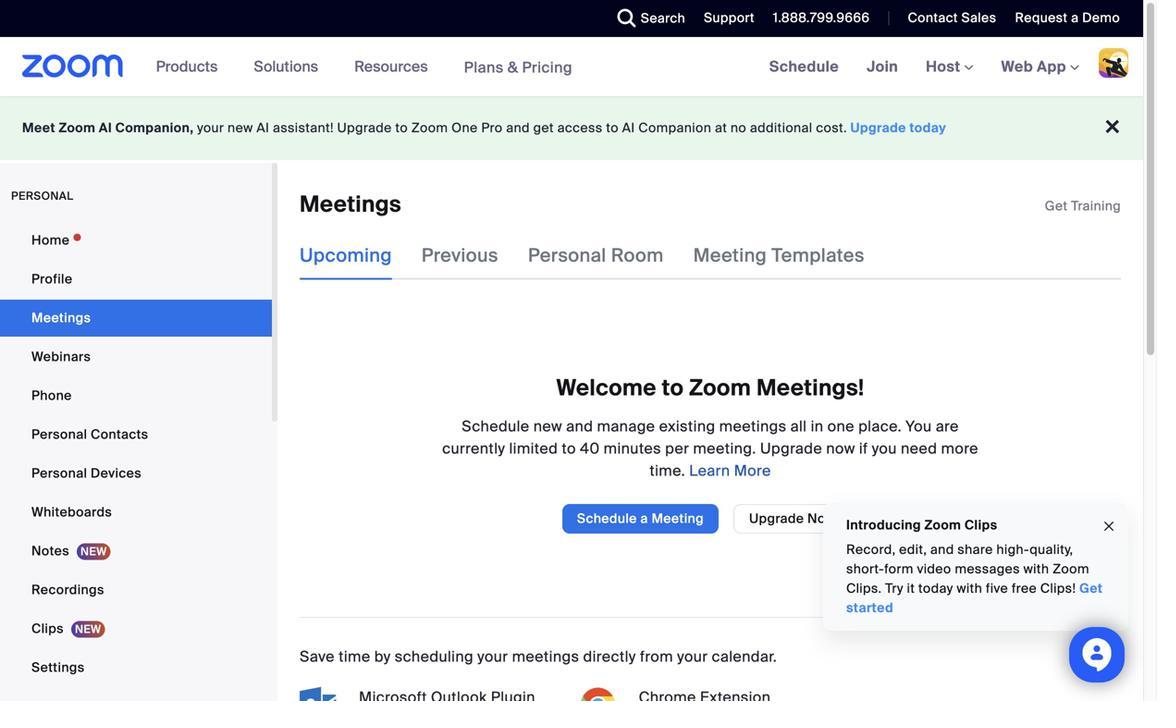 Task type: vqa. For each thing, say whether or not it's contained in the screenshot.
Learn
yes



Task type: locate. For each thing, give the bounding box(es) containing it.
place.
[[858, 416, 902, 436]]

meetings navigation
[[755, 37, 1143, 98]]

meeting.
[[693, 439, 756, 458]]

1 vertical spatial meetings
[[512, 647, 579, 666]]

form
[[884, 560, 914, 578]]

upgrade now button
[[733, 504, 851, 533]]

1 horizontal spatial and
[[566, 416, 593, 436]]

if
[[859, 439, 868, 458]]

new
[[228, 119, 253, 136], [533, 416, 562, 436]]

phone
[[31, 387, 72, 404]]

1 vertical spatial get
[[1079, 580, 1103, 597]]

meetings inside schedule new and manage existing meetings all in one place. you are currently limited to 40 minutes per meeting. upgrade now if you need more time.
[[719, 416, 787, 436]]

a
[[1071, 9, 1079, 26], [640, 510, 648, 527]]

0 vertical spatial personal
[[528, 244, 606, 267]]

1.888.799.9666 button
[[759, 0, 874, 37], [773, 9, 870, 26]]

high-
[[996, 541, 1030, 558]]

to left the 40
[[562, 439, 576, 458]]

meetings up 'upcoming' on the left top of the page
[[300, 190, 401, 219]]

zoom
[[59, 119, 95, 136], [411, 119, 448, 136], [689, 374, 751, 402], [924, 517, 961, 534], [1053, 560, 1089, 578]]

upgrade left now
[[749, 510, 804, 527]]

with down messages
[[957, 580, 982, 597]]

meeting templates
[[693, 244, 865, 267]]

0 horizontal spatial new
[[228, 119, 253, 136]]

meetings for your
[[512, 647, 579, 666]]

2 vertical spatial personal
[[31, 465, 87, 482]]

ai left companion,
[[99, 119, 112, 136]]

meeting left templates
[[693, 244, 767, 267]]

companion,
[[115, 119, 194, 136]]

schedule inside schedule new and manage existing meetings all in one place. you are currently limited to 40 minutes per meeting. upgrade now if you need more time.
[[462, 416, 529, 436]]

zoom up existing
[[689, 374, 751, 402]]

meetings left directly
[[512, 647, 579, 666]]

2 vertical spatial schedule
[[577, 510, 637, 527]]

a for schedule
[[640, 510, 648, 527]]

0 vertical spatial today
[[909, 119, 946, 136]]

1.888.799.9666 button up join
[[759, 0, 874, 37]]

by
[[374, 647, 391, 666]]

with up free
[[1023, 560, 1049, 578]]

0 vertical spatial new
[[228, 119, 253, 136]]

your
[[197, 119, 224, 136], [477, 647, 508, 666], [677, 647, 708, 666]]

and for record,
[[930, 541, 954, 558]]

1 horizontal spatial clips
[[965, 517, 997, 534]]

home
[[31, 232, 70, 249]]

now
[[826, 439, 855, 458]]

demo
[[1082, 9, 1120, 26]]

personal for personal contacts
[[31, 426, 87, 443]]

zoom logo image
[[22, 55, 124, 78]]

host button
[[926, 57, 974, 76]]

search button
[[604, 0, 690, 37]]

ai left assistant!
[[256, 119, 269, 136]]

schedule link
[[755, 37, 853, 96]]

personal up whiteboards
[[31, 465, 87, 482]]

0 horizontal spatial meetings
[[512, 647, 579, 666]]

0 horizontal spatial meetings
[[31, 309, 91, 326]]

1 vertical spatial meeting
[[652, 510, 704, 527]]

meeting
[[693, 244, 767, 267], [652, 510, 704, 527]]

join link
[[853, 37, 912, 96]]

meetings link
[[0, 300, 272, 337]]

and up the 40
[[566, 416, 593, 436]]

1 vertical spatial a
[[640, 510, 648, 527]]

clips up share
[[965, 517, 997, 534]]

clips up settings
[[31, 620, 64, 637]]

templates
[[772, 244, 865, 267]]

get inside get started
[[1079, 580, 1103, 597]]

and for schedule
[[566, 416, 593, 436]]

meetings
[[300, 190, 401, 219], [31, 309, 91, 326]]

host
[[926, 57, 964, 76]]

started
[[846, 599, 893, 616]]

0 vertical spatial meetings
[[719, 416, 787, 436]]

your inside meet zoom ai companion, footer
[[197, 119, 224, 136]]

schedule inside meetings navigation
[[769, 57, 839, 76]]

get left training in the top of the page
[[1045, 197, 1068, 215]]

1.888.799.9666 button up schedule link
[[773, 9, 870, 26]]

1 horizontal spatial new
[[533, 416, 562, 436]]

today down host at the top right
[[909, 119, 946, 136]]

clips link
[[0, 610, 272, 647]]

a left demo
[[1071, 9, 1079, 26]]

access
[[557, 119, 603, 136]]

close image
[[1102, 516, 1116, 537]]

resources button
[[354, 37, 436, 96]]

0 vertical spatial meetings
[[300, 190, 401, 219]]

a down minutes
[[640, 510, 648, 527]]

1 vertical spatial schedule
[[462, 416, 529, 436]]

1 horizontal spatial meetings
[[300, 190, 401, 219]]

ai left companion
[[622, 119, 635, 136]]

personal down phone
[[31, 426, 87, 443]]

meetings up 'webinars'
[[31, 309, 91, 326]]

banner
[[0, 37, 1143, 98]]

today
[[909, 119, 946, 136], [918, 580, 953, 597]]

and inside record, edit, and share high-quality, short-form video messages with zoom clips. try it today with five free clips!
[[930, 541, 954, 558]]

schedule down 1.888.799.9666
[[769, 57, 839, 76]]

1 horizontal spatial ai
[[256, 119, 269, 136]]

zoom left one
[[411, 119, 448, 136]]

1 vertical spatial with
[[957, 580, 982, 597]]

previous
[[422, 244, 498, 267]]

meetings
[[719, 416, 787, 436], [512, 647, 579, 666]]

personal devices
[[31, 465, 142, 482]]

zoom up clips!
[[1053, 560, 1089, 578]]

phone link
[[0, 377, 272, 414]]

manage
[[597, 416, 655, 436]]

request a demo
[[1015, 9, 1120, 26]]

your right scheduling
[[477, 647, 508, 666]]

clips inside personal menu menu
[[31, 620, 64, 637]]

and inside schedule new and manage existing meetings all in one place. you are currently limited to 40 minutes per meeting. upgrade now if you need more time.
[[566, 416, 593, 436]]

0 horizontal spatial with
[[957, 580, 982, 597]]

1 horizontal spatial schedule
[[577, 510, 637, 527]]

2 ai from the left
[[256, 119, 269, 136]]

clips!
[[1040, 580, 1076, 597]]

personal inside tabs of meeting tab list
[[528, 244, 606, 267]]

0 vertical spatial with
[[1023, 560, 1049, 578]]

1 horizontal spatial meetings
[[719, 416, 787, 436]]

1 horizontal spatial a
[[1071, 9, 1079, 26]]

2 horizontal spatial schedule
[[769, 57, 839, 76]]

new up limited
[[533, 416, 562, 436]]

0 vertical spatial get
[[1045, 197, 1068, 215]]

0 vertical spatial clips
[[965, 517, 997, 534]]

quality,
[[1030, 541, 1073, 558]]

companion
[[638, 119, 711, 136]]

join
[[867, 57, 898, 76]]

training
[[1071, 197, 1121, 215]]

0 vertical spatial a
[[1071, 9, 1079, 26]]

1 ai from the left
[[99, 119, 112, 136]]

assistant!
[[273, 119, 334, 136]]

1 vertical spatial clips
[[31, 620, 64, 637]]

additional
[[750, 119, 813, 136]]

zoom right meet
[[59, 119, 95, 136]]

1 vertical spatial and
[[566, 416, 593, 436]]

0 vertical spatial schedule
[[769, 57, 839, 76]]

personal devices link
[[0, 455, 272, 492]]

your right companion,
[[197, 119, 224, 136]]

1 vertical spatial personal
[[31, 426, 87, 443]]

0 horizontal spatial ai
[[99, 119, 112, 136]]

0 horizontal spatial your
[[197, 119, 224, 136]]

personal left room
[[528, 244, 606, 267]]

contact sales link
[[894, 0, 1001, 37], [908, 9, 996, 26]]

contact
[[908, 9, 958, 26]]

2 horizontal spatial ai
[[622, 119, 635, 136]]

five
[[986, 580, 1008, 597]]

meeting down 'time.' at the bottom right of page
[[652, 510, 704, 527]]

upgrade down all
[[760, 439, 822, 458]]

your right from
[[677, 647, 708, 666]]

are
[[936, 416, 959, 436]]

at
[[715, 119, 727, 136]]

share
[[958, 541, 993, 558]]

products button
[[156, 37, 226, 96]]

short-
[[846, 560, 884, 578]]

solutions button
[[254, 37, 327, 96]]

per
[[665, 439, 689, 458]]

a inside schedule a meeting button
[[640, 510, 648, 527]]

a for request
[[1071, 9, 1079, 26]]

0 horizontal spatial schedule
[[462, 416, 529, 436]]

your for companion,
[[197, 119, 224, 136]]

1 vertical spatial today
[[918, 580, 953, 597]]

and left get at top left
[[506, 119, 530, 136]]

meeting inside schedule a meeting button
[[652, 510, 704, 527]]

1 horizontal spatial get
[[1079, 580, 1103, 597]]

today down video in the bottom right of the page
[[918, 580, 953, 597]]

profile picture image
[[1099, 48, 1128, 78]]

0 horizontal spatial and
[[506, 119, 530, 136]]

schedule inside button
[[577, 510, 637, 527]]

edit,
[[899, 541, 927, 558]]

tabs of meeting tab list
[[300, 232, 894, 280]]

personal for personal room
[[528, 244, 606, 267]]

0 vertical spatial and
[[506, 119, 530, 136]]

new left assistant!
[[228, 119, 253, 136]]

personal room
[[528, 244, 664, 267]]

you
[[872, 439, 897, 458]]

schedule down the 40
[[577, 510, 637, 527]]

schedule up currently
[[462, 416, 529, 436]]

ai
[[99, 119, 112, 136], [256, 119, 269, 136], [622, 119, 635, 136]]

more
[[734, 461, 771, 480]]

meetings up meeting. at the bottom right
[[719, 416, 787, 436]]

and up video in the bottom right of the page
[[930, 541, 954, 558]]

get right clips!
[[1079, 580, 1103, 597]]

no
[[731, 119, 746, 136]]

upgrade
[[337, 119, 392, 136], [850, 119, 906, 136], [760, 439, 822, 458], [749, 510, 804, 527]]

2 horizontal spatial and
[[930, 541, 954, 558]]

1 vertical spatial meetings
[[31, 309, 91, 326]]

&
[[507, 58, 518, 77]]

0 horizontal spatial clips
[[31, 620, 64, 637]]

2 vertical spatial and
[[930, 541, 954, 558]]

upgrade today link
[[850, 119, 946, 136]]

0 horizontal spatial get
[[1045, 197, 1068, 215]]

0 vertical spatial meeting
[[693, 244, 767, 267]]

resources
[[354, 57, 428, 76]]

get started link
[[846, 580, 1103, 616]]

0 horizontal spatial a
[[640, 510, 648, 527]]

get started
[[846, 580, 1103, 616]]

1 vertical spatial new
[[533, 416, 562, 436]]

scheduling
[[395, 647, 474, 666]]

1 horizontal spatial your
[[477, 647, 508, 666]]

clips
[[965, 517, 997, 534], [31, 620, 64, 637]]



Task type: describe. For each thing, give the bounding box(es) containing it.
solutions
[[254, 57, 318, 76]]

minutes
[[604, 439, 661, 458]]

home link
[[0, 222, 272, 259]]

personal contacts link
[[0, 416, 272, 453]]

new inside meet zoom ai companion, footer
[[228, 119, 253, 136]]

one
[[452, 119, 478, 136]]

profile link
[[0, 261, 272, 298]]

cost.
[[816, 119, 847, 136]]

to right access
[[606, 119, 619, 136]]

web app
[[1001, 57, 1066, 76]]

free
[[1012, 580, 1037, 597]]

video
[[917, 560, 951, 578]]

1.888.799.9666
[[773, 9, 870, 26]]

your for scheduling
[[477, 647, 508, 666]]

schedule for schedule new and manage existing meetings all in one place. you are currently limited to 40 minutes per meeting. upgrade now if you need more time.
[[462, 416, 529, 436]]

settings
[[31, 659, 85, 676]]

products
[[156, 57, 218, 76]]

meet zoom ai companion, your new ai assistant! upgrade to zoom one pro and get access to ai companion at no additional cost. upgrade today
[[22, 119, 946, 136]]

new inside schedule new and manage existing meetings all in one place. you are currently limited to 40 minutes per meeting. upgrade now if you need more time.
[[533, 416, 562, 436]]

one
[[827, 416, 854, 436]]

record,
[[846, 541, 896, 558]]

sales
[[961, 9, 996, 26]]

welcome to zoom meetings!
[[556, 374, 864, 402]]

clips.
[[846, 580, 882, 597]]

more
[[941, 439, 978, 458]]

record, edit, and share high-quality, short-form video messages with zoom clips. try it today with five free clips!
[[846, 541, 1089, 597]]

limited
[[509, 439, 558, 458]]

and inside meet zoom ai companion, footer
[[506, 119, 530, 136]]

upgrade inside upgrade now button
[[749, 510, 804, 527]]

web
[[1001, 57, 1033, 76]]

schedule a meeting
[[577, 510, 704, 527]]

1 horizontal spatial with
[[1023, 560, 1049, 578]]

now
[[807, 510, 835, 527]]

all
[[790, 416, 807, 436]]

product information navigation
[[142, 37, 586, 98]]

notes link
[[0, 533, 272, 570]]

recordings link
[[0, 572, 272, 609]]

meetings for existing
[[719, 416, 787, 436]]

upgrade now
[[749, 510, 835, 527]]

today inside record, edit, and share high-quality, short-form video messages with zoom clips. try it today with five free clips!
[[918, 580, 953, 597]]

learn more
[[685, 461, 771, 480]]

you
[[906, 416, 932, 436]]

to down resources dropdown button
[[395, 119, 408, 136]]

notes
[[31, 542, 69, 560]]

meet zoom ai companion, footer
[[0, 96, 1143, 160]]

web app button
[[1001, 57, 1079, 76]]

pricing
[[522, 58, 572, 77]]

to up existing
[[662, 374, 684, 402]]

webinars link
[[0, 339, 272, 376]]

personal for personal devices
[[31, 465, 87, 482]]

upgrade inside schedule new and manage existing meetings all in one place. you are currently limited to 40 minutes per meeting. upgrade now if you need more time.
[[760, 439, 822, 458]]

2 horizontal spatial your
[[677, 647, 708, 666]]

meetings inside personal menu menu
[[31, 309, 91, 326]]

whiteboards
[[31, 504, 112, 521]]

time
[[339, 647, 371, 666]]

calendar.
[[712, 647, 777, 666]]

plans
[[464, 58, 504, 77]]

get training link
[[1045, 197, 1121, 215]]

app
[[1037, 57, 1066, 76]]

pro
[[481, 119, 503, 136]]

meeting inside tabs of meeting tab list
[[693, 244, 767, 267]]

today inside meet zoom ai companion, footer
[[909, 119, 946, 136]]

webinars
[[31, 348, 91, 365]]

personal contacts
[[31, 426, 148, 443]]

learn more link
[[685, 461, 771, 480]]

time.
[[650, 461, 685, 480]]

try
[[885, 580, 903, 597]]

zoom up edit,
[[924, 517, 961, 534]]

learn
[[689, 461, 730, 480]]

zoom inside record, edit, and share high-quality, short-form video messages with zoom clips. try it today with five free clips!
[[1053, 560, 1089, 578]]

personal menu menu
[[0, 222, 272, 701]]

existing
[[659, 416, 715, 436]]

recordings
[[31, 581, 104, 598]]

support
[[704, 9, 755, 26]]

banner containing products
[[0, 37, 1143, 98]]

3 ai from the left
[[622, 119, 635, 136]]

schedule new and manage existing meetings all in one place. you are currently limited to 40 minutes per meeting. upgrade now if you need more time.
[[442, 416, 978, 480]]

upgrade down product information navigation
[[337, 119, 392, 136]]

get for get training
[[1045, 197, 1068, 215]]

get for get started
[[1079, 580, 1103, 597]]

personal
[[11, 189, 74, 203]]

profile
[[31, 271, 73, 288]]

get training
[[1045, 197, 1121, 215]]

search
[[641, 10, 685, 27]]

schedule for schedule a meeting
[[577, 510, 637, 527]]

schedule for schedule
[[769, 57, 839, 76]]

whiteboards link
[[0, 494, 272, 531]]

introducing
[[846, 517, 921, 534]]

save time by scheduling your meetings directly from your calendar.
[[300, 647, 777, 666]]

plans & pricing
[[464, 58, 572, 77]]

to inside schedule new and manage existing meetings all in one place. you are currently limited to 40 minutes per meeting. upgrade now if you need more time.
[[562, 439, 576, 458]]

request
[[1015, 9, 1068, 26]]

directly
[[583, 647, 636, 666]]

upgrade right cost.
[[850, 119, 906, 136]]

meet
[[22, 119, 55, 136]]

it
[[907, 580, 915, 597]]

settings link
[[0, 649, 272, 686]]

from
[[640, 647, 673, 666]]



